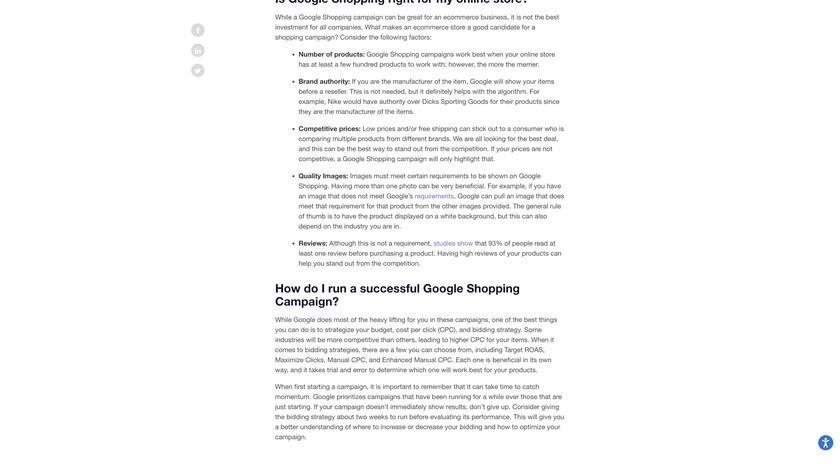 Task type: describe. For each thing, give the bounding box(es) containing it.
immediately
[[391, 404, 427, 411]]

when inside while google does most of the heavy lifting for you in these campaigns, one of the best things you can do is to strategize your budget, cost per click (cpc), and bidding strategy. some industries will be more competitive than others, leading to higher cpc for your items. when it comes to bidding strategies, there are a few you can choose from, including target roas, maximize clicks, manual cpc, and enhanced manual cpc. each one is beneficial in its own way, and it takes trial and error to determine which one will work best for your products.
[[532, 336, 549, 344]]

your inside low prices and/or free shipping can stick out to a consumer who is comparing multiple products from different brands. we are all looking for the best deal, and this can be the best way to stand out from the competition. if your prices are not competitive, a google shopping campaign will only highlight that.
[[497, 145, 510, 153]]

0 vertical spatial in
[[430, 316, 436, 324]]

you inside images must meet certain requirements to be shown on google shopping. having more than one photo can be very beneficial. for example, if you have an image that does not meet google's
[[534, 182, 545, 190]]

products inside if you are the manufacturer of the item, google will show your items before a reseller. this is not needed, but it definitely helps with the algorithm. for example, nike would have authority over dicks sporting goods for their products since they are the manufacturer of the items.
[[516, 98, 542, 105]]

a left while
[[483, 393, 487, 401]]

it right campaign, on the bottom of page
[[371, 383, 374, 391]]

one inside images must meet certain requirements to be shown on google shopping. having more than one photo can be very beneficial. for example, if you have an image that does not meet google's
[[387, 182, 398, 190]]

0 vertical spatial manufacturer
[[393, 77, 433, 85]]

companies.
[[328, 23, 363, 31]]

looking
[[484, 135, 506, 143]]

some
[[525, 326, 542, 334]]

error
[[353, 367, 367, 374]]

thumb
[[307, 212, 326, 220]]

others,
[[396, 336, 417, 344]]

way,
[[275, 367, 289, 374]]

to up looking
[[500, 125, 506, 132]]

will up clicks,
[[306, 336, 316, 344]]

of up strategy.
[[505, 316, 511, 324]]

bidding down don't
[[460, 424, 483, 431]]

at inside that 93% of people read at least one review before purchasing a product. having high reviews of your products can help you stand out from the competition.
[[550, 240, 556, 247]]

depend
[[299, 222, 322, 230]]

that.
[[482, 155, 495, 163]]

for up campaign?
[[310, 23, 318, 31]]

a right starting at the left bottom of the page
[[332, 383, 336, 391]]

are inside while google does most of the heavy lifting for you in these campaigns, one of the best things you can do is to strategize your budget, cost per click (cpc), and bidding strategy. some industries will be more competitive than others, leading to higher cpc for your items. when it comes to bidding strategies, there are a few you can choose from, including target roas, maximize clicks, manual cpc, and enhanced manual cpc. each one is beneficial in its own way, and it takes trial and error to determine which one will work best for your products.
[[380, 346, 389, 354]]

prices:
[[339, 124, 361, 132]]

while for while a google shopping campaign can be great for an ecommerce business, it is not the best investment for all companies. what makes an ecommerce store a good candidate for a shopping campaign? consider the following factors:
[[275, 13, 292, 21]]

bidding up cpc
[[473, 326, 495, 334]]

your up the strategy
[[320, 404, 333, 411]]

be up "beneficial."
[[479, 172, 487, 180]]

images:
[[323, 172, 348, 180]]

that up giving
[[540, 393, 551, 401]]

momentum.
[[275, 393, 311, 401]]

your inside if you are the manufacturer of the item, google will show your items before a reseller. this is not needed, but it definitely helps with the algorithm. for example, nike would have authority over dicks sporting goods for their products since they are the manufacturer of the items.
[[523, 77, 537, 85]]

reviews:
[[299, 239, 328, 247]]

are inside when first starting a campaign, it is important to remember that it can take time to catch momentum. google prioritizes campaigns that have been running for a while over those that are just starting. if your campaign doesn't immediately show results, don't give up. consider giving the bidding strategy about two weeks to run before evaluating its performance. this will give you a better understanding of where to increase or decrease your bidding and how to optimize your campaign.
[[553, 393, 562, 401]]

images
[[350, 172, 372, 180]]

makes
[[383, 23, 402, 31]]

0 vertical spatial prices
[[377, 125, 396, 132]]

following
[[381, 33, 408, 41]]

starting.
[[288, 404, 312, 411]]

cost
[[396, 326, 409, 334]]

white
[[441, 212, 457, 220]]

2 vertical spatial on
[[324, 222, 331, 230]]

will inside low prices and/or free shipping can stick out to a consumer who is comparing multiple products from different brands. we are all looking for the best deal, and this can be the best way to stand out from the competition. if your prices are not competitive, a google shopping campaign will only highlight that.
[[429, 155, 439, 163]]

consider inside when first starting a campaign, it is important to remember that it can take time to catch momentum. google prioritizes campaigns that have been running for a while over those that are just starting. if your campaign doesn't immediately show results, don't give up. consider giving the bidding strategy about two weeks to run before evaluating its performance. this will give you a better understanding of where to increase or decrease your bidding and how to optimize your campaign.
[[513, 404, 540, 411]]

from down and/or
[[387, 135, 401, 143]]

work inside while google does most of the heavy lifting for you in these campaigns, one of the best things you can do is to strategize your budget, cost per click (cpc), and bidding strategy. some industries will be more competitive than others, leading to higher cpc for your items. when it comes to bidding strategies, there are a few you can choose from, including target roas, maximize clicks, manual cpc, and enhanced manual cpc. each one is beneficial in its own way, and it takes trial and error to determine which one will work best for your products.
[[453, 367, 468, 374]]

open accessibe: accessibility options, statement and help image
[[823, 439, 830, 448]]

for right great
[[425, 13, 433, 21]]

is inside while a google shopping campaign can be great for an ecommerce business, it is not the best investment for all companies. what makes an ecommerce store a good candidate for a shopping campaign? consider the following factors:
[[517, 13, 522, 21]]

items. for authority
[[397, 108, 415, 115]]

have inside images must meet certain requirements to be shown on google shopping. having more than one photo can be very beneficial. for example, if you have an image that does not meet google's
[[547, 182, 562, 190]]

google inside if you are the manufacturer of the item, google will show your items before a reseller. this is not needed, but it definitely helps with the algorithm. for example, nike would have authority over dicks sporting goods for their products since they are the manufacturer of the items.
[[471, 77, 492, 85]]

a inside the , google can pull an image that does meet that requirement for that product from the other images provided. the general rule of thumb is to have the product displayed on a white background, but this can also depend on the industry you are in.
[[435, 212, 439, 220]]

google shopping campaigns work best when your online store has at least a few hundred products to work with; however, the more the merrier.
[[299, 50, 556, 68]]

to up increase in the bottom of the page
[[390, 414, 396, 421]]

having inside images must meet certain requirements to be shown on google shopping. having more than one photo can be very beneficial. for example, if you have an image that does not meet google's
[[332, 182, 352, 190]]

0 vertical spatial work
[[456, 50, 471, 58]]

number
[[299, 50, 325, 58]]

requirements inside images must meet certain requirements to be shown on google shopping. having more than one photo can be very beneficial. for example, if you have an image that does not meet google's
[[430, 172, 469, 180]]

i
[[322, 281, 325, 296]]

before inside if you are the manufacturer of the item, google will show your items before a reseller. this is not needed, but it definitely helps with the algorithm. for example, nike would have authority over dicks sporting goods for their products since they are the manufacturer of the items.
[[299, 87, 318, 95]]

1 vertical spatial requirements
[[415, 192, 454, 200]]

reviews: although this is not a requirement, studies show
[[299, 239, 474, 247]]

not inside low prices and/or free shipping can stick out to a consumer who is comparing multiple products from different brands. we are all looking for the best deal, and this can be the best way to stand out from the competition. if your prices are not competitive, a google shopping campaign will only highlight that.
[[543, 145, 553, 153]]

a left good
[[468, 23, 471, 31]]

campaigns,
[[456, 316, 491, 324]]

can inside images must meet certain requirements to be shown on google shopping. having more than one photo can be very beneficial. for example, if you have an image that does not meet google's
[[419, 182, 430, 190]]

on inside images must meet certain requirements to be shown on google shopping. having more than one photo can be very beneficial. for example, if you have an image that does not meet google's
[[510, 172, 518, 180]]

are down hundred
[[371, 77, 380, 85]]

2 horizontal spatial meet
[[391, 172, 406, 180]]

a left 'better' at the left bottom
[[275, 424, 279, 431]]

that 93% of people read at least one review before purchasing a product. having high reviews of your products can help you stand out from the competition.
[[299, 240, 562, 267]]

of right most
[[351, 316, 357, 324]]

running
[[449, 393, 472, 401]]

your down giving
[[548, 424, 561, 431]]

that up general
[[536, 192, 548, 200]]

displayed
[[395, 212, 424, 220]]

meet inside the , google can pull an image that does meet that requirement for that product from the other images provided. the general rule of thumb is to have the product displayed on a white background, but this can also depend on the industry you are in.
[[299, 202, 314, 210]]

goods
[[469, 98, 489, 105]]

is left strategize
[[311, 326, 316, 334]]

shopping inside while a google shopping campaign can be great for an ecommerce business, it is not the best investment for all companies. what makes an ecommerce store a good candidate for a shopping campaign? consider the following factors:
[[323, 13, 352, 21]]

your down beneficial
[[494, 367, 508, 374]]

1 vertical spatial manufacturer
[[336, 108, 376, 115]]

and down maximize
[[291, 367, 302, 374]]

2 manual from the left
[[415, 357, 437, 364]]

it down "things"
[[551, 336, 555, 344]]

be inside low prices and/or free shipping can stick out to a consumer who is comparing multiple products from different brands. we are all looking for the best deal, and this can be the best way to stand out from the competition. if your prices are not competitive, a google shopping campaign will only highlight that.
[[337, 145, 345, 153]]

your down evaluating
[[445, 424, 458, 431]]

multiple
[[333, 135, 356, 143]]

to right the way
[[387, 145, 393, 153]]

to up choose
[[443, 336, 448, 344]]

who
[[545, 125, 558, 132]]

to down weeks
[[373, 424, 379, 431]]

free
[[419, 125, 430, 132]]

is inside reviews: although this is not a requirement, studies show
[[371, 240, 376, 247]]

if inside when first starting a campaign, it is important to remember that it can take time to catch momentum. google prioritizes campaigns that have been running for a while over those that are just starting. if your campaign doesn't immediately show results, don't give up. consider giving the bidding strategy about two weeks to run before evaluating its performance. this will give you a better understanding of where to increase or decrease your bidding and how to optimize your campaign.
[[314, 404, 318, 411]]

1 horizontal spatial on
[[426, 212, 433, 220]]

items. for strategy.
[[512, 336, 530, 344]]

been
[[432, 393, 447, 401]]

if you are the manufacturer of the item, google will show your items before a reseller. this is not needed, but it definitely helps with the algorithm. for example, nike would have authority over dicks sporting goods for their products since they are the manufacturer of the items.
[[299, 77, 560, 115]]

decrease
[[416, 424, 443, 431]]

its inside when first starting a campaign, it is important to remember that it can take time to catch momentum. google prioritizes campaigns that have been running for a while over those that are just starting. if your campaign doesn't immediately show results, don't give up. consider giving the bidding strategy about two weeks to run before evaluating its performance. this will give you a better understanding of where to increase or decrease your bidding and how to optimize your campaign.
[[463, 414, 470, 421]]

run inside when first starting a campaign, it is important to remember that it can take time to catch momentum. google prioritizes campaigns that have been running for a while over those that are just starting. if your campaign doesn't immediately show results, don't give up. consider giving the bidding strategy about two weeks to run before evaluating its performance. this will give you a better understanding of where to increase or decrease your bidding and how to optimize your campaign.
[[398, 414, 408, 421]]

this inside the , google can pull an image that does meet that requirement for that product from the other images provided. the general rule of thumb is to have the product displayed on a white background, but this can also depend on the industry you are in.
[[510, 212, 521, 220]]

for inside if you are the manufacturer of the item, google will show your items before a reseller. this is not needed, but it definitely helps with the algorithm. for example, nike would have authority over dicks sporting goods for their products since they are the manufacturer of the items.
[[491, 98, 499, 105]]

products:
[[335, 50, 365, 58]]

and down the there
[[369, 357, 381, 364]]

1 vertical spatial give
[[540, 414, 552, 421]]

strategy
[[311, 414, 335, 421]]

to down the which
[[414, 383, 420, 391]]

it up running at the right of page
[[467, 383, 471, 391]]

are right the they
[[314, 108, 323, 115]]

and up the higher
[[460, 326, 471, 334]]

help
[[299, 260, 312, 267]]

to right "time"
[[515, 383, 521, 391]]

campaign inside when first starting a campaign, it is important to remember that it can take time to catch momentum. google prioritizes campaigns that have been running for a while over those that are just starting. if your campaign doesn't immediately show results, don't give up. consider giving the bidding strategy about two weeks to run before evaluating its performance. this will give you a better understanding of where to increase or decrease your bidding and how to optimize your campaign.
[[335, 404, 364, 411]]

while google does most of the heavy lifting for you in these campaigns, one of the best things you can do is to strategize your budget, cost per click (cpc), and bidding strategy. some industries will be more competitive than others, leading to higher cpc for your items. when it comes to bidding strategies, there are a few you can choose from, including target roas, maximize clicks, manual cpc, and enhanced manual cpc. each one is beneficial in its own way, and it takes trial and error to determine which one will work best for your products.
[[275, 316, 558, 374]]

not inside while a google shopping campaign can be great for an ecommerce business, it is not the best investment for all companies. what makes an ecommerce store a good candidate for a shopping campaign? consider the following factors:
[[524, 13, 533, 21]]

campaigns inside when first starting a campaign, it is important to remember that it can take time to catch momentum. google prioritizes campaigns that have been running for a while over those that are just starting. if your campaign doesn't immediately show results, don't give up. consider giving the bidding strategy about two weeks to run before evaluating its performance. this will give you a better understanding of where to increase or decrease your bidding and how to optimize your campaign.
[[368, 393, 401, 401]]

1 vertical spatial in
[[523, 357, 529, 364]]

an right great
[[435, 13, 442, 21]]

you up industries
[[275, 326, 286, 334]]

products inside google shopping campaigns work best when your online store has at least a few hundred products to work with; however, the more the merrier.
[[380, 60, 407, 68]]

catch
[[523, 383, 540, 391]]

photo
[[400, 182, 417, 190]]

that inside that 93% of people read at least one review before purchasing a product. having high reviews of your products can help you stand out from the competition.
[[475, 240, 487, 247]]

when inside when first starting a campaign, it is important to remember that it can take time to catch momentum. google prioritizes campaigns that have been running for a while over those that are just starting. if your campaign doesn't immediately show results, don't give up. consider giving the bidding strategy about two weeks to run before evaluating its performance. this will give you a better understanding of where to increase or decrease your bidding and how to optimize your campaign.
[[275, 383, 293, 391]]

for right 'candidate'
[[522, 23, 530, 31]]

few inside google shopping campaigns work best when your online store has at least a few hundred products to work with; however, the more the merrier.
[[341, 60, 351, 68]]

you up click
[[418, 316, 428, 324]]

heavy
[[370, 316, 388, 324]]

helps
[[455, 87, 471, 95]]

your up competitive at the left bottom
[[356, 326, 370, 334]]

has
[[299, 60, 310, 68]]

a up the "investment"
[[294, 13, 297, 21]]

or
[[408, 424, 414, 431]]

the inside when first starting a campaign, it is important to remember that it can take time to catch momentum. google prioritizes campaigns that have been running for a while over those that are just starting. if your campaign doesn't immediately show results, don't give up. consider giving the bidding strategy about two weeks to run before evaluating its performance. this will give you a better understanding of where to increase or decrease your bidding and how to optimize your campaign.
[[275, 414, 285, 421]]

google inside how do i run a successful google shopping campaign?
[[424, 281, 464, 296]]

one down including
[[473, 357, 484, 364]]

a left consumer
[[508, 125, 511, 132]]

stick
[[473, 125, 487, 132]]

campaign.
[[275, 434, 307, 441]]

before inside when first starting a campaign, it is important to remember that it can take time to catch momentum. google prioritizes campaigns that have been running for a while over those that are just starting. if your campaign doesn't immediately show results, don't give up. consider giving the bidding strategy about two weeks to run before evaluating its performance. this will give you a better understanding of where to increase or decrease your bidding and how to optimize your campaign.
[[410, 414, 429, 421]]

when
[[488, 50, 504, 58]]

a inside how do i run a successful google shopping campaign?
[[350, 281, 357, 296]]

a inside while google does most of the heavy lifting for you in these campaigns, one of the best things you can do is to strategize your budget, cost per click (cpc), and bidding strategy. some industries will be more competitive than others, leading to higher cpc for your items. when it comes to bidding strategies, there are a few you can choose from, including target roas, maximize clicks, manual cpc, and enhanced manual cpc. each one is beneficial in its own way, and it takes trial and error to determine which one will work best for your products.
[[391, 346, 395, 354]]

that up thumb
[[316, 202, 327, 210]]

but inside the , google can pull an image that does meet that requirement for that product from the other images provided. the general rule of thumb is to have the product displayed on a white background, but this can also depend on the industry you are in.
[[498, 212, 508, 220]]

authority:
[[320, 77, 350, 85]]

is inside the , google can pull an image that does meet that requirement for that product from the other images provided. the general rule of thumb is to have the product displayed on a white background, but this can also depend on the industry you are in.
[[328, 212, 333, 220]]

linkedin image
[[195, 48, 201, 54]]

and inside when first starting a campaign, it is important to remember that it can take time to catch momentum. google prioritizes campaigns that have been running for a while over those that are just starting. if your campaign doesn't immediately show results, don't give up. consider giving the bidding strategy about two weeks to run before evaluating its performance. this will give you a better understanding of where to increase or decrease your bidding and how to optimize your campaign.
[[485, 424, 496, 431]]

over inside when first starting a campaign, it is important to remember that it can take time to catch momentum. google prioritizes campaigns that have been running for a while over those that are just starting. if your campaign doesn't immediately show results, don't give up. consider giving the bidding strategy about two weeks to run before evaluating its performance. this will give you a better understanding of where to increase or decrease your bidding and how to optimize your campaign.
[[506, 393, 519, 401]]

1 vertical spatial work
[[416, 60, 431, 68]]

least inside that 93% of people read at least one review before purchasing a product. having high reviews of your products can help you stand out from the competition.
[[299, 250, 313, 257]]

your down strategy.
[[497, 336, 510, 344]]

lifting
[[390, 316, 406, 324]]

from inside that 93% of people read at least one review before purchasing a product. having high reviews of your products can help you stand out from the competition.
[[357, 260, 370, 267]]

to left strategize
[[317, 326, 323, 334]]

better
[[281, 424, 299, 431]]

is down including
[[486, 357, 491, 364]]

people
[[513, 240, 533, 247]]

have inside when first starting a campaign, it is important to remember that it can take time to catch momentum. google prioritizes campaigns that have been running for a while over those that are just starting. if your campaign doesn't immediately show results, don't give up. consider giving the bidding strategy about two weeks to run before evaluating its performance. this will give you a better understanding of where to increase or decrease your bidding and how to optimize your campaign.
[[416, 393, 430, 401]]

1 vertical spatial product
[[370, 212, 393, 220]]

the
[[513, 202, 525, 210]]

review
[[328, 250, 347, 257]]

bidding up clicks,
[[305, 346, 328, 354]]

shopping inside how do i run a successful google shopping campaign?
[[467, 281, 520, 296]]

,
[[454, 192, 456, 200]]

of right number
[[326, 50, 333, 58]]

only
[[440, 155, 453, 163]]

provided.
[[483, 202, 512, 210]]

that down google's
[[377, 202, 388, 210]]

consider inside while a google shopping campaign can be great for an ecommerce business, it is not the best investment for all companies. what makes an ecommerce store a good candidate for a shopping campaign? consider the following factors:
[[340, 33, 368, 41]]

deal,
[[544, 135, 559, 143]]

results,
[[447, 404, 468, 411]]

for up take
[[485, 367, 493, 374]]

beneficial
[[493, 357, 521, 364]]

to down industries
[[297, 346, 303, 354]]

purchasing
[[370, 250, 403, 257]]

product.
[[411, 250, 436, 257]]

1 vertical spatial prices
[[512, 145, 530, 153]]

authority
[[380, 98, 406, 105]]

a up "images:"
[[338, 155, 341, 163]]

is inside when first starting a campaign, it is important to remember that it can take time to catch momentum. google prioritizes campaigns that have been running for a while over those that are just starting. if your campaign doesn't immediately show results, don't give up. consider giving the bidding strategy about two weeks to run before evaluating its performance. this will give you a better understanding of where to increase or decrease your bidding and how to optimize your campaign.
[[376, 383, 381, 391]]

doesn't
[[366, 404, 389, 411]]

online
[[521, 50, 539, 58]]

low
[[363, 125, 376, 132]]

we
[[454, 135, 463, 143]]

google inside when first starting a campaign, it is important to remember that it can take time to catch momentum. google prioritizes campaigns that have been running for a while over those that are just starting. if your campaign doesn't immediately show results, don't give up. consider giving the bidding strategy about two weeks to run before evaluating its performance. this will give you a better understanding of where to increase or decrease your bidding and how to optimize your campaign.
[[313, 393, 335, 401]]

will down cpc.
[[442, 367, 451, 374]]

business,
[[481, 13, 510, 21]]

highlight
[[455, 155, 480, 163]]

a up online
[[532, 23, 536, 31]]

that up immediately
[[403, 393, 414, 401]]

of right 93%
[[505, 240, 511, 247]]

of down authority
[[378, 108, 384, 115]]

than inside while google does most of the heavy lifting for you in these campaigns, one of the best things you can do is to strategize your budget, cost per click (cpc), and bidding strategy. some industries will be more competitive than others, leading to higher cpc for your items. when it comes to bidding strategies, there are a few you can choose from, including target roas, maximize clicks, manual cpc, and enhanced manual cpc. each one is beneficial in its own way, and it takes trial and error to determine which one will work best for your products.
[[381, 336, 394, 344]]

(cpc),
[[438, 326, 458, 334]]

for up including
[[487, 336, 495, 344]]

remember
[[422, 383, 452, 391]]

takes
[[309, 367, 326, 374]]

general
[[526, 202, 549, 210]]

one up strategy.
[[492, 316, 504, 324]]

are right we at the top right of page
[[465, 135, 474, 143]]

are down consumer
[[532, 145, 541, 153]]

investment
[[275, 23, 308, 31]]

while
[[489, 393, 504, 401]]

if inside if you are the manufacturer of the item, google will show your items before a reseller. this is not needed, but it definitely helps with the algorithm. for example, nike would have authority over dicks sporting goods for their products since they are the manufacturer of the items.
[[352, 77, 356, 85]]

of down 93%
[[500, 250, 506, 257]]

1 horizontal spatial out
[[414, 145, 423, 153]]

strategies,
[[330, 346, 361, 354]]

important
[[383, 383, 412, 391]]

0 vertical spatial product
[[390, 202, 414, 210]]

store inside while a google shopping campaign can be great for an ecommerce business, it is not the best investment for all companies. what makes an ecommerce store a good candidate for a shopping campaign? consider the following factors:
[[451, 23, 466, 31]]

cpc.
[[438, 357, 454, 364]]

certain
[[408, 172, 428, 180]]

for inside low prices and/or free shipping can stick out to a consumer who is comparing multiple products from different brands. we are all looking for the best deal, and this can be the best way to stand out from the competition. if your prices are not competitive, a google shopping campaign will only highlight that.
[[508, 135, 516, 143]]

1 vertical spatial meet
[[370, 192, 385, 200]]

per
[[411, 326, 421, 334]]



Task type: locate. For each thing, give the bounding box(es) containing it.
1 horizontal spatial when
[[532, 336, 549, 344]]

needed,
[[383, 87, 407, 95]]

0 vertical spatial more
[[489, 60, 504, 68]]

least inside google shopping campaigns work best when your online store has at least a few hundred products to work with; however, the more the merrier.
[[319, 60, 333, 68]]

enhanced
[[383, 357, 413, 364]]

0 vertical spatial competition.
[[452, 145, 489, 153]]

1 horizontal spatial few
[[396, 346, 407, 354]]

you down giving
[[554, 414, 565, 421]]

more inside while google does most of the heavy lifting for you in these campaigns, one of the best things you can do is to strategize your budget, cost per click (cpc), and bidding strategy. some industries will be more competitive than others, leading to higher cpc for your items. when it comes to bidding strategies, there are a few you can choose from, including target roas, maximize clicks, manual cpc, and enhanced manual cpc. each one is beneficial in its own way, and it takes trial and error to determine which one will work best for your products.
[[327, 336, 343, 344]]

take
[[486, 383, 499, 391]]

for inside the , google can pull an image that does meet that requirement for that product from the other images provided. the general rule of thumb is to have the product displayed on a white background, but this can also depend on the industry you are in.
[[367, 202, 375, 210]]

0 horizontal spatial items.
[[397, 108, 415, 115]]

1 horizontal spatial give
[[540, 414, 552, 421]]

items. inside if you are the manufacturer of the item, google will show your items before a reseller. this is not needed, but it definitely helps with the algorithm. for example, nike would have authority over dicks sporting goods for their products since they are the manufacturer of the items.
[[397, 108, 415, 115]]

0 horizontal spatial example,
[[299, 98, 326, 105]]

0 vertical spatial consider
[[340, 33, 368, 41]]

0 horizontal spatial stand
[[326, 260, 343, 267]]

having down "images:"
[[332, 182, 352, 190]]

how
[[275, 281, 301, 296]]

0 vertical spatial at
[[311, 60, 317, 68]]

shopping inside low prices and/or free shipping can stick out to a consumer who is comparing multiple products from different brands. we are all looking for the best deal, and this can be the best way to stand out from the competition. if your prices are not competitive, a google shopping campaign will only highlight that.
[[367, 155, 396, 163]]

shown
[[488, 172, 508, 180]]

industry
[[344, 222, 368, 230]]

competitive
[[299, 124, 338, 132]]

0 vertical spatial than
[[372, 182, 385, 190]]

you down others,
[[409, 346, 420, 354]]

products.
[[510, 367, 538, 374]]

1 vertical spatial show
[[458, 240, 474, 247]]

are inside the , google can pull an image that does meet that requirement for that product from the other images provided. the general rule of thumb is to have the product displayed on a white background, but this can also depend on the industry you are in.
[[383, 222, 392, 230]]

0 vertical spatial ecommerce
[[444, 13, 479, 21]]

over down "time"
[[506, 393, 519, 401]]

you inside if you are the manufacturer of the item, google will show your items before a reseller. this is not needed, but it definitely helps with the algorithm. for example, nike would have authority over dicks sporting goods for their products since they are the manufacturer of the items.
[[358, 77, 369, 85]]

while inside while google does most of the heavy lifting for you in these campaigns, one of the best things you can do is to strategize your budget, cost per click (cpc), and bidding strategy. some industries will be more competitive than others, leading to higher cpc for your items. when it comes to bidding strategies, there are a few you can choose from, including target roas, maximize clicks, manual cpc, and enhanced manual cpc. each one is beneficial in its own way, and it takes trial and error to determine which one will work best for your products.
[[275, 316, 292, 324]]

1 vertical spatial this
[[510, 212, 521, 220]]

1 vertical spatial few
[[396, 346, 407, 354]]

you inside when first starting a campaign, it is important to remember that it can take time to catch momentum. google prioritizes campaigns that have been running for a while over those that are just starting. if your campaign doesn't immediately show results, don't give up. consider giving the bidding strategy about two weeks to run before evaluating its performance. this will give you a better understanding of where to increase or decrease your bidding and how to optimize your campaign.
[[554, 414, 565, 421]]

there
[[363, 346, 378, 354]]

read
[[535, 240, 548, 247]]

are right the there
[[380, 346, 389, 354]]

for up "per"
[[408, 316, 416, 324]]

weeks
[[369, 414, 388, 421]]

than down must
[[372, 182, 385, 190]]

does inside images must meet certain requirements to be shown on google shopping. having more than one photo can be very beneficial. for example, if you have an image that does not meet google's
[[342, 192, 356, 200]]

be up the requirements link
[[432, 182, 439, 190]]

you down hundred
[[358, 77, 369, 85]]

time
[[500, 383, 513, 391]]

two
[[356, 414, 367, 421]]

requirements link
[[415, 192, 454, 200]]

but right needed,
[[409, 87, 419, 95]]

a inside reviews: although this is not a requirement, studies show
[[389, 240, 393, 247]]

are
[[371, 77, 380, 85], [314, 108, 323, 115], [465, 135, 474, 143], [532, 145, 541, 153], [383, 222, 392, 230], [380, 346, 389, 354], [553, 393, 562, 401]]

bidding down the starting.
[[287, 414, 309, 421]]

choose
[[435, 346, 457, 354]]

1 vertical spatial ecommerce
[[414, 23, 449, 31]]

items. up target
[[512, 336, 530, 344]]

all
[[320, 23, 327, 31], [476, 135, 483, 143]]

requirement
[[329, 202, 365, 210]]

and right the trial
[[340, 367, 352, 374]]

show inside reviews: although this is not a requirement, studies show
[[458, 240, 474, 247]]

1 horizontal spatial before
[[349, 250, 368, 257]]

0 vertical spatial out
[[488, 125, 498, 132]]

manufacturer up needed,
[[393, 77, 433, 85]]

1 vertical spatial its
[[463, 414, 470, 421]]

0 vertical spatial over
[[408, 98, 421, 105]]

that up requirement
[[328, 192, 340, 200]]

least down number of products:
[[319, 60, 333, 68]]

2 vertical spatial out
[[345, 260, 355, 267]]

0 vertical spatial but
[[409, 87, 419, 95]]

before down although
[[349, 250, 368, 257]]

to inside google shopping campaigns work best when your online store has at least a few hundred products to work with; however, the more the merrier.
[[408, 60, 414, 68]]

manual up the trial
[[328, 357, 350, 364]]

if inside low prices and/or free shipping can stick out to a consumer who is comparing multiple products from different brands. we are all looking for the best deal, and this can be the best way to stand out from the competition. if your prices are not competitive, a google shopping campaign will only highlight that.
[[491, 145, 495, 153]]

1 vertical spatial all
[[476, 135, 483, 143]]

0 horizontal spatial out
[[345, 260, 355, 267]]

if
[[529, 182, 533, 190]]

0 horizontal spatial store
[[451, 23, 466, 31]]

will inside when first starting a campaign, it is important to remember that it can take time to catch momentum. google prioritizes campaigns that have been running for a while over those that are just starting. if your campaign doesn't immediately show results, don't give up. consider giving the bidding strategy about two weeks to run before evaluating its performance. this will give you a better understanding of where to increase or decrease your bidding and how to optimize your campaign.
[[528, 414, 538, 421]]

1 horizontal spatial does
[[342, 192, 356, 200]]

from down brands.
[[425, 145, 439, 153]]

of
[[326, 50, 333, 58], [435, 77, 441, 85], [378, 108, 384, 115], [299, 212, 305, 220], [505, 240, 511, 247], [500, 250, 506, 257], [351, 316, 357, 324], [505, 316, 511, 324], [345, 424, 351, 431]]

images must meet certain requirements to be shown on google shopping. having more than one photo can be very beneficial. for example, if you have an image that does not meet google's
[[299, 172, 562, 200]]

more
[[489, 60, 504, 68], [354, 182, 370, 190], [327, 336, 343, 344]]

more down images
[[354, 182, 370, 190]]

0 vertical spatial campaign
[[354, 13, 383, 21]]

1 horizontal spatial but
[[498, 212, 508, 220]]

when first starting a campaign, it is important to remember that it can take time to catch momentum. google prioritizes campaigns that have been running for a while over those that are just starting. if your campaign doesn't immediately show results, don't give up. consider giving the bidding strategy about two weeks to run before evaluating its performance. this will give you a better understanding of where to increase or decrease your bidding and how to optimize your campaign.
[[275, 383, 565, 441]]

0 vertical spatial for
[[530, 87, 540, 95]]

a inside google shopping campaigns work best when your online store has at least a few hundred products to work with; however, the more the merrier.
[[335, 60, 339, 68]]

manufacturer down would
[[336, 108, 376, 115]]

1 vertical spatial over
[[506, 393, 519, 401]]

strategize
[[325, 326, 354, 334]]

image down if
[[516, 192, 535, 200]]

few down products: at top
[[341, 60, 351, 68]]

0 horizontal spatial image
[[308, 192, 326, 200]]

understanding
[[300, 424, 344, 431]]

comparing
[[299, 135, 331, 143]]

have up rule
[[547, 182, 562, 190]]

0 horizontal spatial having
[[332, 182, 352, 190]]

to inside images must meet certain requirements to be shown on google shopping. having more than one photo can be very beneficial. for example, if you have an image that does not meet google's
[[471, 172, 477, 180]]

2 vertical spatial meet
[[299, 202, 314, 210]]

1 while from the top
[[275, 13, 292, 21]]

give up performance.
[[487, 404, 500, 411]]

not up the purchasing
[[377, 240, 387, 247]]

work down 'each'
[[453, 367, 468, 374]]

1 vertical spatial least
[[299, 250, 313, 257]]

consider down those
[[513, 404, 540, 411]]

image down shopping. at top left
[[308, 192, 326, 200]]

your inside that 93% of people read at least one review before purchasing a product. having high reviews of your products can help you stand out from the competition.
[[507, 250, 521, 257]]

stand inside that 93% of people read at least one review before purchasing a product. having high reviews of your products can help you stand out from the competition.
[[326, 260, 343, 267]]

will
[[494, 77, 504, 85], [429, 155, 439, 163], [306, 336, 316, 344], [442, 367, 451, 374], [528, 414, 538, 421]]

an inside the , google can pull an image that does meet that requirement for that product from the other images provided. the general rule of thumb is to have the product displayed on a white background, but this can also depend on the industry you are in.
[[507, 192, 514, 200]]

1 horizontal spatial this
[[514, 414, 526, 421]]

cpc
[[471, 336, 485, 344]]

its down results,
[[463, 414, 470, 421]]

1 horizontal spatial prices
[[512, 145, 530, 153]]

for inside images must meet certain requirements to be shown on google shopping. having more than one photo can be very beneficial. for example, if you have an image that does not meet google's
[[488, 182, 498, 190]]

from down the purchasing
[[357, 260, 370, 267]]

all down stick
[[476, 135, 483, 143]]

0 vertical spatial run
[[328, 281, 347, 296]]

be inside while a google shopping campaign can be great for an ecommerce business, it is not the best investment for all companies. what makes an ecommerce store a good candidate for a shopping campaign? consider the following factors:
[[398, 13, 406, 21]]

example, inside if you are the manufacturer of the item, google will show your items before a reseller. this is not needed, but it definitely helps with the algorithm. for example, nike would have authority over dicks sporting goods for their products since they are the manufacturer of the items.
[[299, 98, 326, 105]]

can inside while a google shopping campaign can be great for an ecommerce business, it is not the best investment for all companies. what makes an ecommerce store a good candidate for a shopping campaign? consider the following factors:
[[385, 13, 396, 21]]

is
[[517, 13, 522, 21], [364, 87, 369, 95], [560, 125, 564, 132], [328, 212, 333, 220], [371, 240, 376, 247], [311, 326, 316, 334], [486, 357, 491, 364], [376, 383, 381, 391]]

of inside when first starting a campaign, it is important to remember that it can take time to catch momentum. google prioritizes campaigns that have been running for a while over those that are just starting. if your campaign doesn't immediately show results, don't give up. consider giving the bidding strategy about two weeks to run before evaluating its performance. this will give you a better understanding of where to increase or decrease your bidding and how to optimize your campaign.
[[345, 424, 351, 431]]

2 vertical spatial work
[[453, 367, 468, 374]]

for inside when first starting a campaign, it is important to remember that it can take time to catch momentum. google prioritizes campaigns that have been running for a while over those that are just starting. if your campaign doesn't immediately show results, don't give up. consider giving the bidding strategy about two weeks to run before evaluating its performance. this will give you a better understanding of where to increase or decrease your bidding and how to optimize your campaign.
[[473, 393, 482, 401]]

different
[[402, 135, 427, 143]]

be left great
[[398, 13, 406, 21]]

having down studies
[[438, 250, 459, 257]]

google inside while a google shopping campaign can be great for an ecommerce business, it is not the best investment for all companies. what makes an ecommerce store a good candidate for a shopping campaign? consider the following factors:
[[299, 13, 321, 21]]

for right requirement
[[367, 202, 375, 210]]

while for while google does most of the heavy lifting for you in these campaigns, one of the best things you can do is to strategize your budget, cost per click (cpc), and bidding strategy. some industries will be more competitive than others, leading to higher cpc for your items. when it comes to bidding strategies, there are a few you can choose from, including target roas, maximize clicks, manual cpc, and enhanced manual cpc. each one is beneficial in its own way, and it takes trial and error to determine which one will work best for your products.
[[275, 316, 292, 324]]

0 vertical spatial campaigns
[[421, 50, 454, 58]]

its
[[530, 357, 537, 364], [463, 414, 470, 421]]

show inside if you are the manufacturer of the item, google will show your items before a reseller. this is not needed, but it definitely helps with the algorithm. for example, nike would have authority over dicks sporting goods for their products since they are the manufacturer of the items.
[[506, 77, 522, 85]]

0 vertical spatial on
[[510, 172, 518, 180]]

from down the requirements link
[[416, 202, 429, 210]]

campaign inside low prices and/or free shipping can stick out to a consumer who is comparing multiple products from different brands. we are all looking for the best deal, and this can be the best way to stand out from the competition. if your prices are not competitive, a google shopping campaign will only highlight that.
[[398, 155, 427, 163]]

2 vertical spatial more
[[327, 336, 343, 344]]

that inside images must meet certain requirements to be shown on google shopping. having more than one photo can be very beneficial. for example, if you have an image that does not meet google's
[[328, 192, 340, 200]]

1 vertical spatial at
[[550, 240, 556, 247]]

does left most
[[317, 316, 332, 324]]

be down the multiple at top left
[[337, 145, 345, 153]]

1 vertical spatial do
[[301, 326, 309, 334]]

shipping
[[432, 125, 458, 132]]

also
[[535, 212, 548, 220]]

not up requirement
[[358, 192, 368, 200]]

least up help
[[299, 250, 313, 257]]

to right how
[[512, 424, 518, 431]]

things
[[539, 316, 558, 324]]

but
[[409, 87, 419, 95], [498, 212, 508, 220]]

1 vertical spatial more
[[354, 182, 370, 190]]

from inside the , google can pull an image that does meet that requirement for that product from the other images provided. the general rule of thumb is to have the product displayed on a white background, but this can also depend on the industry you are in.
[[416, 202, 429, 210]]

is inside if you are the manufacturer of the item, google will show your items before a reseller. this is not needed, but it definitely helps with the algorithm. for example, nike would have authority over dicks sporting goods for their products since they are the manufacturer of the items.
[[364, 87, 369, 95]]

your down people
[[507, 250, 521, 257]]

google inside the , google can pull an image that does meet that requirement for that product from the other images provided. the general rule of thumb is to have the product displayed on a white background, but this can also depend on the industry you are in.
[[458, 192, 480, 200]]

performance.
[[472, 414, 512, 421]]

an down great
[[404, 23, 412, 31]]

where
[[353, 424, 371, 431]]

factors:
[[409, 33, 432, 41]]

in up click
[[430, 316, 436, 324]]

when up roas,
[[532, 336, 549, 344]]

is up 'candidate'
[[517, 13, 522, 21]]

it up 'candidate'
[[511, 13, 515, 21]]

those
[[521, 393, 538, 401]]

0 horizontal spatial at
[[311, 60, 317, 68]]

google inside low prices and/or free shipping can stick out to a consumer who is comparing multiple products from different brands. we are all looking for the best deal, and this can be the best way to stand out from the competition. if your prices are not competitive, a google shopping campaign will only highlight that.
[[343, 155, 365, 163]]

shopping.
[[299, 182, 330, 190]]

target
[[505, 346, 523, 354]]

number of products:
[[299, 50, 365, 58]]

it
[[511, 13, 515, 21], [421, 87, 424, 95], [551, 336, 555, 344], [304, 367, 307, 374], [371, 383, 374, 391], [467, 383, 471, 391]]

nike
[[328, 98, 342, 105]]

1 horizontal spatial this
[[358, 240, 369, 247]]

and inside low prices and/or free shipping can stick out to a consumer who is comparing multiple products from different brands. we are all looking for the best deal, and this can be the best way to stand out from the competition. if your prices are not competitive, a google shopping campaign will only highlight that.
[[299, 145, 310, 153]]

1 vertical spatial on
[[426, 212, 433, 220]]

0 vertical spatial if
[[352, 77, 356, 85]]

a up the purchasing
[[389, 240, 393, 247]]

1 horizontal spatial more
[[354, 182, 370, 190]]

studies show link
[[434, 240, 474, 247]]

each
[[456, 357, 471, 364]]

store inside google shopping campaigns work best when your online store has at least a few hundred products to work with; however, the more the merrier.
[[540, 50, 556, 58]]

just
[[275, 404, 286, 411]]

meet up thumb
[[299, 202, 314, 210]]

1 horizontal spatial at
[[550, 240, 556, 247]]

0 vertical spatial requirements
[[430, 172, 469, 180]]

1 horizontal spatial for
[[530, 87, 540, 95]]

requirement,
[[395, 240, 432, 247]]

not
[[524, 13, 533, 21], [371, 87, 381, 95], [543, 145, 553, 153], [358, 192, 368, 200], [377, 240, 387, 247]]

that
[[328, 192, 340, 200], [536, 192, 548, 200], [316, 202, 327, 210], [377, 202, 388, 210], [475, 240, 487, 247], [454, 383, 466, 391], [403, 393, 414, 401], [540, 393, 551, 401]]

0 horizontal spatial does
[[317, 316, 332, 324]]

1 vertical spatial campaign
[[398, 155, 427, 163]]

0 horizontal spatial over
[[408, 98, 421, 105]]

algorithm.
[[498, 87, 528, 95]]

shopping inside google shopping campaigns work best when your online store has at least a few hundred products to work with; however, the more the merrier.
[[391, 50, 420, 58]]

not inside images must meet certain requirements to be shown on google shopping. having more than one photo can be very beneficial. for example, if you have an image that does not meet google's
[[358, 192, 368, 200]]

meet down must
[[370, 192, 385, 200]]

up.
[[501, 404, 511, 411]]

does inside the , google can pull an image that does meet that requirement for that product from the other images provided. the general rule of thumb is to have the product displayed on a white background, but this can also depend on the industry you are in.
[[550, 192, 565, 200]]

an inside images must meet certain requirements to be shown on google shopping. having more than one photo can be very beneficial. for example, if you have an image that does not meet google's
[[299, 192, 306, 200]]

0 horizontal spatial when
[[275, 383, 293, 391]]

how do i run a successful google shopping campaign?
[[275, 281, 520, 309]]

campaign,
[[337, 383, 369, 391]]

show inside when first starting a campaign, it is important to remember that it can take time to catch momentum. google prioritizes campaigns that have been running for a while over those that are just starting. if your campaign doesn't immediately show results, don't give up. consider giving the bidding strategy about two weeks to run before evaluating its performance. this will give you a better understanding of where to increase or decrease your bidding and how to optimize your campaign.
[[429, 404, 445, 411]]

0 vertical spatial give
[[487, 404, 500, 411]]

1 horizontal spatial consider
[[513, 404, 540, 411]]

while a google shopping campaign can be great for an ecommerce business, it is not the best investment for all companies. what makes an ecommerce store a good candidate for a shopping campaign? consider the following factors:
[[275, 13, 560, 41]]

although
[[329, 240, 356, 247]]

will up algorithm.
[[494, 77, 504, 85]]

2 horizontal spatial if
[[491, 145, 495, 153]]

not left needed,
[[371, 87, 381, 95]]

if right the authority: at the left of the page
[[352, 77, 356, 85]]

0 horizontal spatial give
[[487, 404, 500, 411]]

but inside if you are the manufacturer of the item, google will show your items before a reseller. this is not needed, but it definitely helps with the algorithm. for example, nike would have authority over dicks sporting goods for their products since they are the manufacturer of the items.
[[409, 87, 419, 95]]

dicks
[[423, 98, 439, 105]]

definitely
[[426, 87, 453, 95]]

image inside images must meet certain requirements to be shown on google shopping. having more than one photo can be very beneficial. for example, if you have an image that does not meet google's
[[308, 192, 326, 200]]

how
[[498, 424, 511, 431]]

one inside that 93% of people read at least one review before purchasing a product. having high reviews of your products can help you stand out from the competition.
[[315, 250, 326, 257]]

comes
[[275, 346, 296, 354]]

reseller.
[[325, 87, 348, 95]]

1 horizontal spatial in
[[523, 357, 529, 364]]

have
[[363, 98, 378, 105], [547, 182, 562, 190], [342, 212, 357, 220], [416, 393, 430, 401]]

2 horizontal spatial show
[[506, 77, 522, 85]]

facebook image
[[196, 28, 200, 34]]

1 horizontal spatial campaigns
[[421, 50, 454, 58]]

products inside low prices and/or free shipping can stick out to a consumer who is comparing multiple products from different brands. we are all looking for the best deal, and this can be the best way to stand out from the competition. if your prices are not competitive, a google shopping campaign will only highlight that.
[[358, 135, 385, 143]]

0 vertical spatial meet
[[391, 172, 406, 180]]

requirements up very
[[430, 172, 469, 180]]

0 vertical spatial do
[[304, 281, 318, 296]]

not inside if you are the manufacturer of the item, google will show your items before a reseller. this is not needed, but it definitely helps with the algorithm. for example, nike would have authority over dicks sporting goods for their products since they are the manufacturer of the items.
[[371, 87, 381, 95]]

1 horizontal spatial items.
[[512, 336, 530, 344]]

requirements down very
[[415, 192, 454, 200]]

campaign up "certain"
[[398, 155, 427, 163]]

of up depend
[[299, 212, 305, 220]]

1 vertical spatial but
[[498, 212, 508, 220]]

of up "definitely"
[[435, 77, 441, 85]]

do inside while google does most of the heavy lifting for you in these campaigns, one of the best things you can do is to strategize your budget, cost per click (cpc), and bidding strategy. some industries will be more competitive than others, leading to higher cpc for your items. when it comes to bidding strategies, there are a few you can choose from, including target roas, maximize clicks, manual cpc, and enhanced manual cpc. each one is beneficial in its own way, and it takes trial and error to determine which one will work best for your products.
[[301, 326, 309, 334]]

campaign down prioritizes
[[335, 404, 364, 411]]

ecommerce up good
[[444, 13, 479, 21]]

on down thumb
[[324, 222, 331, 230]]

one down cpc.
[[429, 367, 440, 374]]

campaign
[[354, 13, 383, 21], [398, 155, 427, 163], [335, 404, 364, 411]]

click
[[423, 326, 437, 334]]

1 vertical spatial competition.
[[383, 260, 421, 267]]

to right error
[[369, 367, 375, 374]]

1 horizontal spatial meet
[[370, 192, 385, 200]]

2 image from the left
[[516, 192, 535, 200]]

0 horizontal spatial least
[[299, 250, 313, 257]]

all inside low prices and/or free shipping can stick out to a consumer who is comparing multiple products from different brands. we are all looking for the best deal, and this can be the best way to stand out from the competition. if your prices are not competitive, a google shopping campaign will only highlight that.
[[476, 135, 483, 143]]

when up momentum.
[[275, 383, 293, 391]]

studies
[[434, 240, 456, 247]]

0 vertical spatial least
[[319, 60, 333, 68]]

while up the "investment"
[[275, 13, 292, 21]]

you right 'industry'
[[370, 222, 381, 230]]

2 vertical spatial this
[[358, 240, 369, 247]]

0 horizontal spatial manufacturer
[[336, 108, 376, 115]]

budget,
[[371, 326, 395, 334]]

and down performance.
[[485, 424, 496, 431]]

does inside while google does most of the heavy lifting for you in these campaigns, one of the best things you can do is to strategize your budget, cost per click (cpc), and bidding strategy. some industries will be more competitive than others, leading to higher cpc for your items. when it comes to bidding strategies, there are a few you can choose from, including target roas, maximize clicks, manual cpc, and enhanced manual cpc. each one is beneficial in its own way, and it takes trial and error to determine which one will work best for your products.
[[317, 316, 332, 324]]

0 horizontal spatial show
[[429, 404, 445, 411]]

these
[[437, 316, 454, 324]]

one
[[387, 182, 398, 190], [315, 250, 326, 257], [492, 316, 504, 324], [473, 357, 484, 364], [429, 367, 440, 374]]

are left in.
[[383, 222, 392, 230]]

you inside that 93% of people read at least one review before purchasing a product. having high reviews of your products can help you stand out from the competition.
[[314, 260, 325, 267]]

that up running at the right of page
[[454, 383, 466, 391]]

giving
[[542, 404, 560, 411]]

google inside images must meet certain requirements to be shown on google shopping. having more than one photo can be very beneficial. for example, if you have an image that does not meet google's
[[519, 172, 541, 180]]

give down giving
[[540, 414, 552, 421]]

1 vertical spatial run
[[398, 414, 408, 421]]

more down when
[[489, 60, 504, 68]]

image inside the , google can pull an image that does meet that requirement for that product from the other images provided. the general rule of thumb is to have the product displayed on a white background, but this can also depend on the industry you are in.
[[516, 192, 535, 200]]

0 horizontal spatial this
[[312, 145, 323, 153]]

1 vertical spatial stand
[[326, 260, 343, 267]]

0 horizontal spatial in
[[430, 316, 436, 324]]

products inside that 93% of people read at least one review before purchasing a product. having high reviews of your products can help you stand out from the competition.
[[522, 250, 549, 257]]

the
[[535, 13, 545, 21], [369, 33, 379, 41], [478, 60, 487, 68], [506, 60, 516, 68], [382, 77, 391, 85], [443, 77, 452, 85], [487, 87, 496, 95], [325, 108, 334, 115], [385, 108, 395, 115], [518, 135, 527, 143], [347, 145, 356, 153], [441, 145, 450, 153], [431, 202, 441, 210], [358, 212, 368, 220], [333, 222, 343, 230], [372, 260, 382, 267], [359, 316, 368, 324], [513, 316, 523, 324], [275, 414, 285, 421]]

be inside while google does most of the heavy lifting for you in these campaigns, one of the best things you can do is to strategize your budget, cost per click (cpc), and bidding strategy. some industries will be more competitive than others, leading to higher cpc for your items. when it comes to bidding strategies, there are a few you can choose from, including target roas, maximize clicks, manual cpc, and enhanced manual cpc. each one is beneficial in its own way, and it takes trial and error to determine which one will work best for your products.
[[318, 336, 325, 344]]

competition. inside that 93% of people read at least one review before purchasing a product. having high reviews of your products can help you stand out from the competition.
[[383, 260, 421, 267]]

1 horizontal spatial image
[[516, 192, 535, 200]]

1 horizontal spatial manufacturer
[[393, 77, 433, 85]]

items
[[538, 77, 555, 85]]

0 vertical spatial items.
[[397, 108, 415, 115]]

it left takes
[[304, 367, 307, 374]]

images
[[460, 202, 481, 210]]

run right i
[[328, 281, 347, 296]]

1 horizontal spatial competition.
[[452, 145, 489, 153]]

you inside the , google can pull an image that does meet that requirement for that product from the other images provided. the general rule of thumb is to have the product displayed on a white background, but this can also depend on the industry you are in.
[[370, 222, 381, 230]]

which
[[409, 367, 427, 374]]

products
[[380, 60, 407, 68], [516, 98, 542, 105], [358, 135, 385, 143], [522, 250, 549, 257]]

to up "beneficial."
[[471, 172, 477, 180]]

have inside if you are the manufacturer of the item, google will show your items before a reseller. this is not needed, but it definitely helps with the algorithm. for example, nike would have authority over dicks sporting goods for their products since they are the manufacturer of the items.
[[363, 98, 378, 105]]

1 manual from the left
[[328, 357, 350, 364]]

of inside the , google can pull an image that does meet that requirement for that product from the other images provided. the general rule of thumb is to have the product displayed on a white background, but this can also depend on the industry you are in.
[[299, 212, 305, 220]]

for down "shown"
[[488, 182, 498, 190]]

1 vertical spatial consider
[[513, 404, 540, 411]]

1 vertical spatial items.
[[512, 336, 530, 344]]

0 vertical spatial all
[[320, 23, 327, 31]]

than
[[372, 182, 385, 190], [381, 336, 394, 344]]

2 vertical spatial before
[[410, 414, 429, 421]]

google inside while google does most of the heavy lifting for you in these campaigns, one of the best things you can do is to strategize your budget, cost per click (cpc), and bidding strategy. some industries will be more competitive than others, leading to higher cpc for your items. when it comes to bidding strategies, there are a few you can choose from, including target roas, maximize clicks, manual cpc, and enhanced manual cpc. each one is beneficial in its own way, and it takes trial and error to determine which one will work best for your products.
[[294, 316, 316, 324]]

when
[[532, 336, 549, 344], [275, 383, 293, 391]]

campaigns inside google shopping campaigns work best when your online store has at least a few hundred products to work with; however, the more the merrier.
[[421, 50, 454, 58]]

for up don't
[[473, 393, 482, 401]]

0 horizontal spatial run
[[328, 281, 347, 296]]

have inside the , google can pull an image that does meet that requirement for that product from the other images provided. the general rule of thumb is to have the product displayed on a white background, but this can also depend on the industry you are in.
[[342, 212, 357, 220]]

2 while from the top
[[275, 316, 292, 324]]

1 vertical spatial for
[[488, 182, 498, 190]]

this inside when first starting a campaign, it is important to remember that it can take time to catch momentum. google prioritizes campaigns that have been running for a while over those that are just starting. if your campaign doesn't immediately show results, don't give up. consider giving the bidding strategy about two weeks to run before evaluating its performance. this will give you a better understanding of where to increase or decrease your bidding and how to optimize your campaign.
[[514, 414, 526, 421]]

1 horizontal spatial having
[[438, 250, 459, 257]]

products down algorithm.
[[516, 98, 542, 105]]

do inside how do i run a successful google shopping campaign?
[[304, 281, 318, 296]]

candidate
[[491, 23, 520, 31]]

twitter image
[[195, 68, 201, 75]]

stand down different
[[395, 145, 412, 153]]

1 image from the left
[[308, 192, 326, 200]]

for left their
[[491, 98, 499, 105]]

1 horizontal spatial stand
[[395, 145, 412, 153]]

0 horizontal spatial its
[[463, 414, 470, 421]]

a left white on the right of the page
[[435, 212, 439, 220]]

strategy.
[[497, 326, 523, 334]]

prices
[[377, 125, 396, 132], [512, 145, 530, 153]]

store
[[451, 23, 466, 31], [540, 50, 556, 58]]

leading
[[419, 336, 441, 344]]

is left important
[[376, 383, 381, 391]]

it inside if you are the manufacturer of the item, google will show your items before a reseller. this is not needed, but it definitely helps with the algorithm. for example, nike would have authority over dicks sporting goods for their products since they are the manufacturer of the items.
[[421, 87, 424, 95]]

quality
[[299, 172, 321, 180]]

best inside google shopping campaigns work best when your online store has at least a few hundred products to work with; however, the more the merrier.
[[473, 50, 486, 58]]

if up the strategy
[[314, 404, 318, 411]]

1 horizontal spatial run
[[398, 414, 408, 421]]

before inside that 93% of people read at least one review before purchasing a product. having high reviews of your products can help you stand out from the competition.
[[349, 250, 368, 257]]

prioritizes
[[337, 393, 366, 401]]

over inside if you are the manufacturer of the item, google will show your items before a reseller. this is not needed, but it definitely helps with the algorithm. for example, nike would have authority over dicks sporting goods for their products since they are the manufacturer of the items.
[[408, 98, 421, 105]]

can inside that 93% of people read at least one review before purchasing a product. having high reviews of your products can help you stand out from the competition.
[[551, 250, 562, 257]]

work up however,
[[456, 50, 471, 58]]

before down brand in the top of the page
[[299, 87, 318, 95]]

at inside google shopping campaigns work best when your online store has at least a few hundred products to work with; however, the more the merrier.
[[311, 60, 317, 68]]

not inside reviews: although this is not a requirement, studies show
[[377, 240, 387, 247]]

0 vertical spatial few
[[341, 60, 351, 68]]

it up dicks
[[421, 87, 424, 95]]

for right looking
[[508, 135, 516, 143]]

background,
[[459, 212, 496, 220]]

the inside that 93% of people read at least one review before purchasing a product. having high reviews of your products can help you stand out from the competition.
[[372, 260, 382, 267]]

2 horizontal spatial on
[[510, 172, 518, 180]]



Task type: vqa. For each thing, say whether or not it's contained in the screenshot.
the items. in if you are the manufacturer of the item, google will show your items before a reseller. this is not needed, but it definitely helps with the algorithm. for example, nike would have authority over dicks sporting goods for their products since they are the manufacturer of the items.
yes



